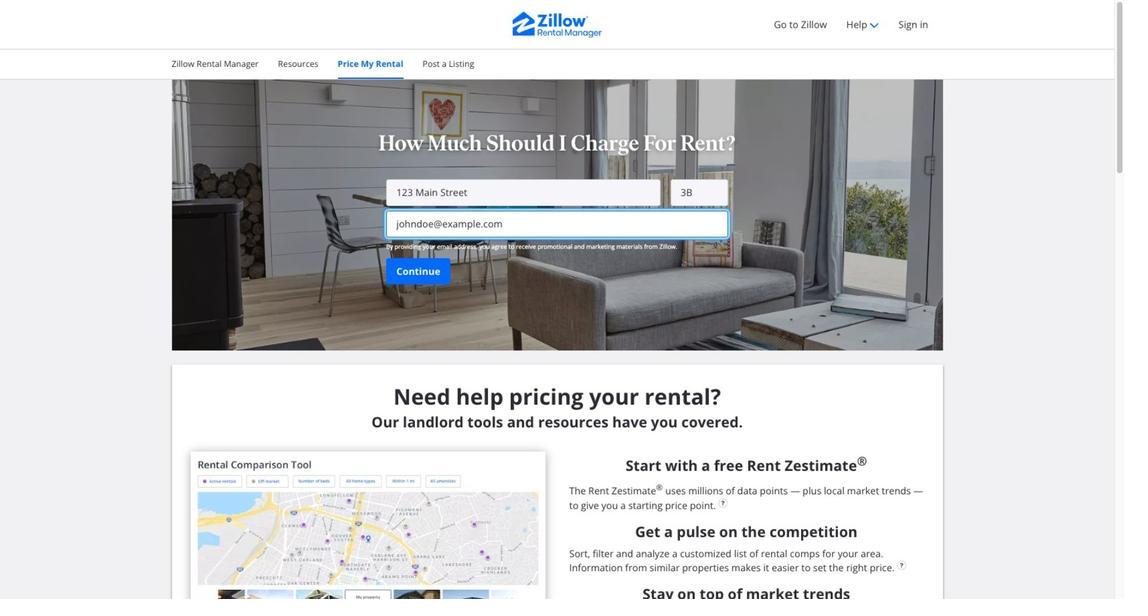 Task type: describe. For each thing, give the bounding box(es) containing it.
Street address text field
[[386, 179, 661, 206]]

zillow rental manager home page image
[[513, 11, 602, 38]]

image of the zillow price my rental tool image
[[191, 452, 545, 600]]

Unit text field
[[671, 179, 729, 206]]



Task type: locate. For each thing, give the bounding box(es) containing it.
Email address text field
[[386, 211, 729, 237]]



Task type: vqa. For each thing, say whether or not it's contained in the screenshot.
10
no



